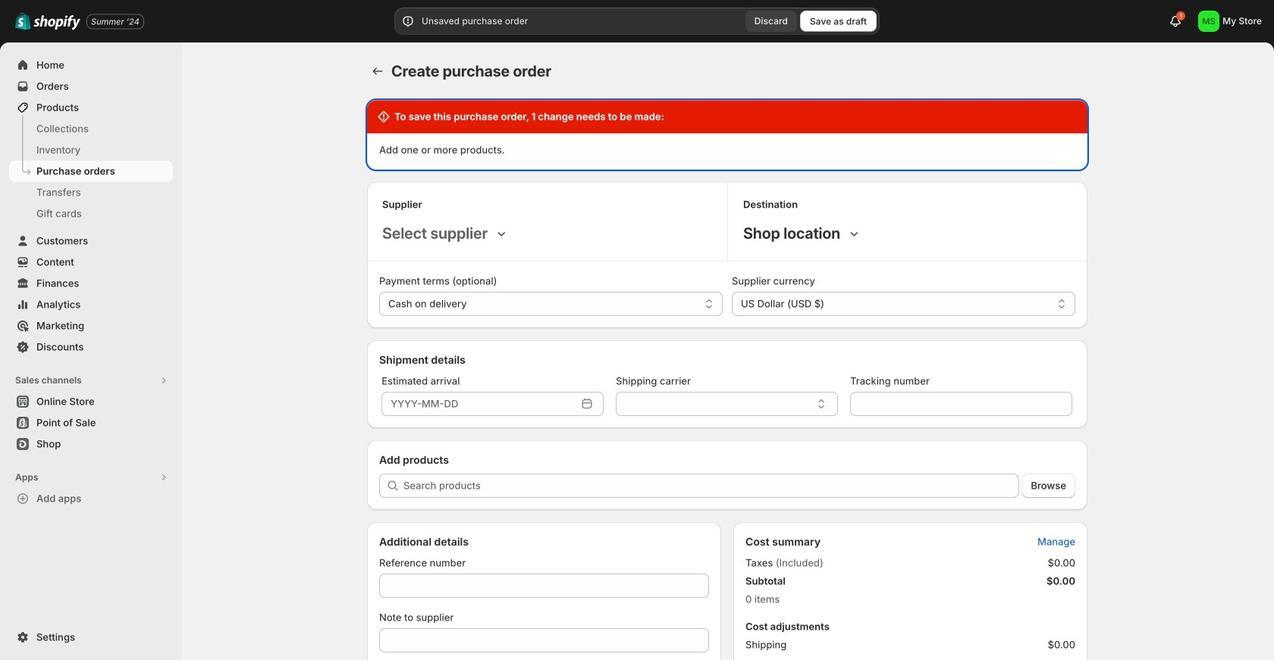 Task type: locate. For each thing, give the bounding box(es) containing it.
toolbar
[[395, 8, 880, 35]]

None text field
[[379, 629, 709, 653]]

None text field
[[616, 392, 811, 417], [851, 392, 1073, 417], [379, 574, 709, 599], [616, 392, 811, 417], [851, 392, 1073, 417], [379, 574, 709, 599]]

Search products text field
[[404, 474, 1019, 498]]

shopify image
[[15, 12, 31, 30]]

my store image
[[1199, 11, 1220, 32]]



Task type: vqa. For each thing, say whether or not it's contained in the screenshot.
Short sleeve t-shirt text field at the top of the page
no



Task type: describe. For each thing, give the bounding box(es) containing it.
YYYY-MM-DD text field
[[382, 392, 577, 417]]

shopify image
[[33, 15, 80, 30]]



